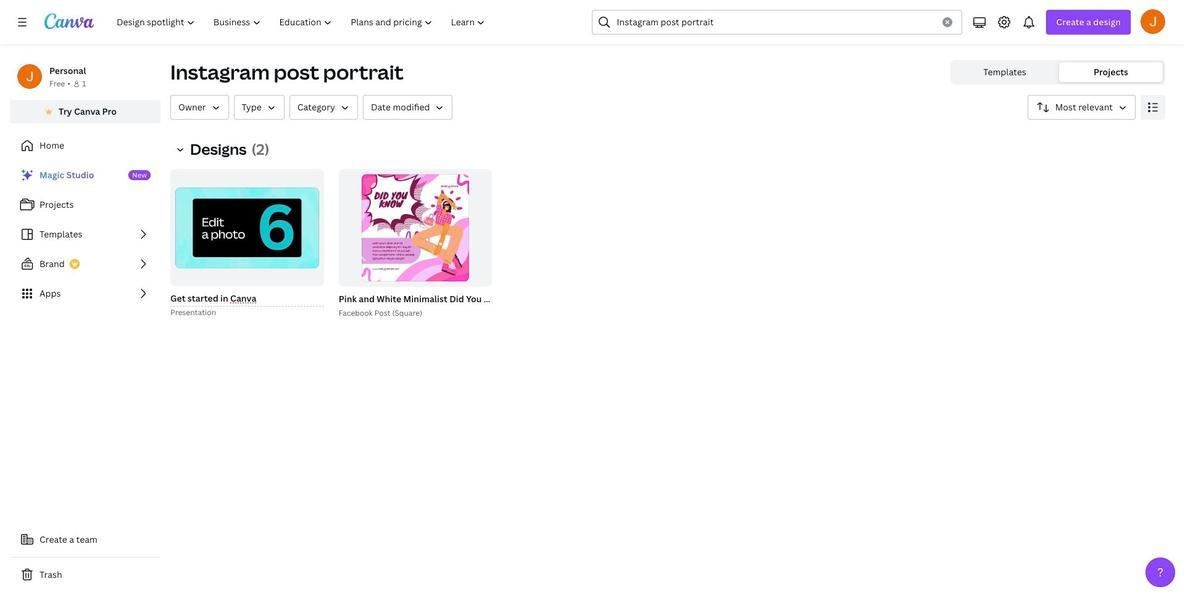 Task type: vqa. For each thing, say whether or not it's contained in the screenshot.
social media
no



Task type: locate. For each thing, give the bounding box(es) containing it.
None search field
[[592, 10, 963, 35]]

3 group from the left
[[336, 169, 570, 320]]

group
[[168, 169, 324, 320], [170, 169, 324, 287], [336, 169, 570, 320], [339, 169, 492, 287]]

jeremy miller image
[[1141, 9, 1166, 34]]

None button
[[1028, 95, 1136, 120]]

None field
[[170, 292, 324, 307]]

2 group from the left
[[170, 169, 324, 287]]

list
[[10, 163, 161, 306]]



Task type: describe. For each thing, give the bounding box(es) containing it.
4 group from the left
[[339, 169, 492, 287]]

top level navigation element
[[109, 10, 496, 35]]

Search search field
[[617, 10, 936, 34]]

Type button
[[234, 95, 285, 120]]

Owner button
[[170, 95, 229, 120]]

Category button
[[289, 95, 358, 120]]

1 group from the left
[[168, 169, 324, 320]]

Date modified button
[[363, 95, 453, 120]]



